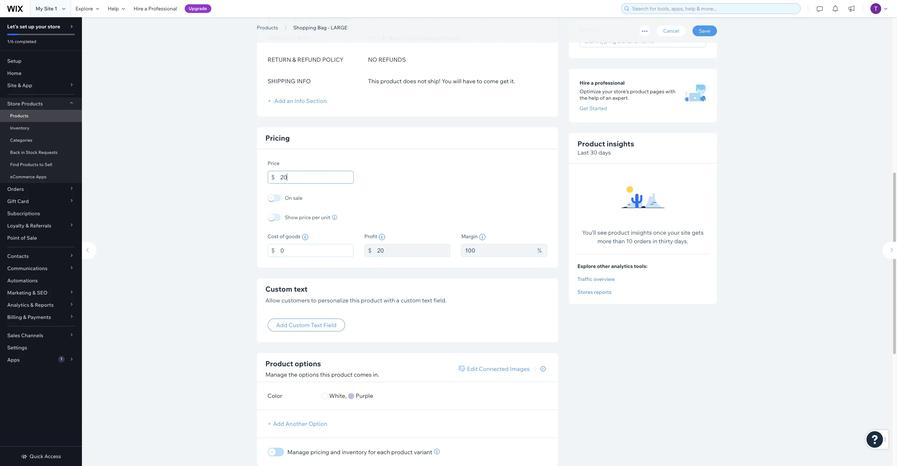 Task type: describe. For each thing, give the bounding box(es) containing it.
edit
[[467, 366, 478, 373]]

my site 1
[[36, 5, 57, 12]]

communications
[[7, 266, 47, 272]]

this inside product options manage the options this product comes in.
[[320, 372, 330, 379]]

loyalty & referrals button
[[0, 220, 82, 232]]

with inside optimize your store's product pages with the help of an expert.
[[666, 89, 676, 95]]

sale
[[293, 195, 302, 201]]

edit connected images button
[[455, 363, 534, 376]]

of for point of sale
[[21, 235, 25, 242]]

comes
[[354, 372, 372, 379]]

& for loyalty
[[26, 223, 29, 229]]

this product does not ship! you will have to come get it.
[[368, 77, 515, 85]]

hire a professional
[[134, 5, 177, 12]]

sale
[[27, 235, 37, 242]]

get
[[500, 77, 509, 85]]

requests
[[38, 150, 58, 155]]

product info
[[268, 34, 311, 42]]

products up ecommerce apps
[[20, 162, 38, 168]]

color
[[268, 393, 282, 400]]

site & app button
[[0, 79, 82, 92]]

a for professional
[[591, 80, 594, 86]]

product inside 'you'll see product insights once your site gets more than 10 orders in thirty days.'
[[608, 230, 630, 237]]

1 vertical spatial apps
[[7, 357, 20, 364]]

get
[[580, 105, 588, 112]]

store's
[[614, 89, 629, 95]]

products up inventory at the top of the page
[[10, 113, 29, 119]]

optimize your store's product pages with the help of an expert.
[[580, 89, 676, 102]]

bag down the info
[[317, 24, 327, 31]]

point of sale link
[[0, 232, 82, 244]]

1 horizontal spatial large
[[355, 15, 399, 32]]

hire for hire a professional
[[134, 5, 143, 12]]

product for product insights
[[578, 140, 605, 149]]

it.
[[510, 77, 515, 85]]

reports
[[594, 290, 612, 296]]

images
[[510, 366, 530, 373]]

the inside product options manage the options this product comes in.
[[289, 372, 297, 379]]

margin
[[461, 233, 478, 240]]

to inside sidebar element
[[39, 162, 44, 168]]

custom text allow customers to personalize this product with a custom text field.
[[265, 285, 447, 304]]

flavors
[[443, 34, 461, 42]]

contacts
[[7, 253, 29, 260]]

let's set up your store
[[7, 23, 60, 30]]

add custom text field button
[[268, 319, 345, 332]]

return & refund policy
[[268, 56, 344, 63]]

traffic overview
[[578, 277, 615, 283]]

inventory
[[342, 449, 367, 456]]

price
[[299, 214, 311, 221]]

completed
[[15, 39, 36, 44]]

1 horizontal spatial apps
[[36, 174, 47, 180]]

ship!
[[428, 77, 440, 85]]

Search for tools, apps, help & more... field
[[630, 4, 798, 14]]

store products
[[7, 101, 43, 107]]

1 vertical spatial manage
[[287, 449, 309, 456]]

orders
[[634, 238, 651, 245]]

tools:
[[634, 264, 648, 270]]

orders button
[[0, 183, 82, 196]]

optimize
[[580, 89, 601, 95]]

Start typing a brand name field
[[582, 35, 704, 47]]

automations
[[7, 278, 38, 284]]

info for shipping info
[[297, 77, 311, 85]]

0 horizontal spatial an
[[287, 97, 293, 104]]

site inside dropdown button
[[7, 82, 17, 89]]

additional
[[268, 16, 304, 22]]

text
[[311, 322, 322, 329]]

white
[[329, 393, 345, 400]]

pricing
[[265, 134, 290, 143]]

quick access
[[30, 454, 61, 460]]

days.
[[674, 238, 688, 245]]

loyalty
[[7, 223, 24, 229]]

bag right the info
[[320, 15, 345, 32]]

home link
[[0, 67, 82, 79]]

1 horizontal spatial -
[[348, 15, 352, 32]]

inventory
[[10, 125, 29, 131]]

sell
[[45, 162, 52, 168]]

store
[[7, 101, 20, 107]]

not
[[418, 77, 427, 85]]

a inside custom text allow customers to personalize this product with a custom text field.
[[396, 297, 399, 304]]

find products to sell
[[10, 162, 52, 168]]

get started
[[580, 105, 607, 112]]

add an info section link
[[268, 97, 327, 104]]

billing & payments
[[7, 315, 51, 321]]

product inside product options manage the options this product comes in.
[[331, 372, 353, 379]]

of for cost of goods
[[280, 233, 284, 240]]

communications button
[[0, 263, 82, 275]]

product inside custom text allow customers to personalize this product with a custom text field.
[[361, 297, 382, 304]]

on sale
[[285, 195, 302, 201]]

of inside optimize your store's product pages with the help of an expert.
[[600, 95, 605, 102]]

no refunds
[[368, 56, 406, 63]]

stores reports link
[[578, 290, 708, 296]]

analytics
[[7, 302, 29, 309]]

product insights last 30 days
[[578, 140, 634, 157]]

products inside shopping bag - large form
[[257, 24, 278, 31]]

analytics
[[611, 264, 633, 270]]

12" x 8" bag  cotton  natural flavors
[[368, 34, 461, 42]]

cost of goods
[[268, 233, 300, 240]]

custom inside button
[[289, 322, 310, 329]]

add an info section
[[273, 97, 327, 104]]

add for add custom text field
[[276, 322, 287, 329]]

setup link
[[0, 55, 82, 67]]

bag
[[389, 34, 401, 42]]

your inside sidebar element
[[36, 23, 46, 30]]

per
[[312, 214, 320, 221]]

hire a professional link
[[129, 0, 181, 17]]

a for professional
[[144, 5, 147, 12]]

1 horizontal spatial text
[[422, 297, 432, 304]]

info for product info
[[297, 34, 311, 42]]

marketing & seo button
[[0, 287, 82, 299]]

payments
[[28, 315, 51, 321]]

stores
[[578, 290, 593, 296]]

traffic overview link
[[578, 277, 708, 283]]

back in stock requests link
[[0, 147, 82, 159]]

& for return
[[292, 56, 296, 63]]

my
[[36, 5, 43, 12]]

8"
[[382, 34, 387, 42]]

edit connected images
[[467, 366, 530, 373]]

& for billing
[[23, 315, 26, 321]]

seo
[[37, 290, 47, 297]]

insights inside 'you'll see product insights once your site gets more than 10 orders in thirty days.'
[[631, 230, 652, 237]]



Task type: vqa. For each thing, say whether or not it's contained in the screenshot.
Visually track your leads, contacts and orders
no



Task type: locate. For each thing, give the bounding box(es) containing it.
hire inside shopping bag - large form
[[580, 80, 590, 86]]

$ down "profit"
[[368, 247, 372, 254]]

this up white
[[320, 372, 330, 379]]

products link up product
[[253, 24, 282, 31]]

0 vertical spatial custom
[[265, 285, 292, 294]]

1 vertical spatial product
[[265, 360, 293, 369]]

this
[[350, 297, 360, 304], [320, 372, 330, 379]]

2 vertical spatial add
[[273, 421, 284, 428]]

site down home
[[7, 82, 17, 89]]

add down shipping
[[274, 97, 285, 104]]

0 horizontal spatial product
[[265, 360, 293, 369]]

info up add an info section
[[297, 77, 311, 85]]

back
[[10, 150, 20, 155]]

0 vertical spatial to
[[477, 77, 482, 85]]

analytics & reports button
[[0, 299, 82, 312]]

contacts button
[[0, 251, 82, 263]]

0 vertical spatial info
[[297, 34, 311, 42]]

2 horizontal spatial to
[[477, 77, 482, 85]]

a left professional
[[144, 5, 147, 12]]

x
[[377, 34, 380, 42]]

an left "info" at the left top of page
[[287, 97, 293, 104]]

product options manage the options this product comes in.
[[265, 360, 379, 379]]

product for product options
[[265, 360, 293, 369]]

return
[[268, 56, 291, 63]]

$ down price
[[271, 174, 275, 181]]

1/6 completed
[[7, 39, 36, 44]]

loyalty & referrals
[[7, 223, 51, 229]]

0 vertical spatial manage
[[265, 372, 287, 379]]

$ for on sale
[[271, 174, 275, 181]]

info tooltip image for cost of goods
[[302, 234, 308, 241]]

0 vertical spatial explore
[[75, 5, 93, 12]]

& right loyalty
[[26, 223, 29, 229]]

0 horizontal spatial of
[[21, 235, 25, 242]]

info tooltip image for profit
[[379, 234, 385, 241]]

2 horizontal spatial info tooltip image
[[434, 450, 440, 455]]

$ for %
[[368, 247, 372, 254]]

hire up optimize
[[580, 80, 590, 86]]

professional
[[148, 5, 177, 12]]

1 vertical spatial to
[[39, 162, 44, 168]]

None text field
[[280, 171, 354, 184], [461, 244, 534, 257], [280, 171, 354, 184], [461, 244, 534, 257]]

1 horizontal spatial with
[[666, 89, 676, 95]]

0 horizontal spatial site
[[7, 82, 17, 89]]

insights up days
[[607, 140, 634, 149]]

in down "once" on the right of page
[[653, 238, 657, 245]]

natural
[[422, 34, 441, 42]]

products right store
[[21, 101, 43, 107]]

1 vertical spatial options
[[299, 372, 319, 379]]

$ down cost
[[271, 247, 275, 254]]

personalize
[[318, 297, 349, 304]]

of left sale
[[21, 235, 25, 242]]

0 vertical spatial this
[[350, 297, 360, 304]]

explore other analytics tools:
[[578, 264, 648, 270]]

& left seo
[[32, 290, 36, 297]]

product inside optimize your store's product pages with the help of an expert.
[[630, 89, 649, 95]]

explore
[[75, 5, 93, 12], [578, 264, 596, 270]]

& for analytics
[[30, 302, 34, 309]]

pages
[[650, 89, 664, 95]]

hire for hire a professional
[[580, 80, 590, 86]]

None text field
[[280, 244, 354, 257], [377, 244, 451, 257], [280, 244, 354, 257], [377, 244, 451, 257]]

to inside custom text allow customers to personalize this product with a custom text field.
[[311, 297, 317, 304]]

explore inside shopping bag - large form
[[578, 264, 596, 270]]

0 horizontal spatial the
[[289, 372, 297, 379]]

manage
[[265, 372, 287, 379], [287, 449, 309, 456]]

2 horizontal spatial of
[[600, 95, 605, 102]]

0 vertical spatial text
[[294, 285, 308, 294]]

30
[[590, 149, 597, 157]]

shipping info
[[268, 77, 311, 85]]

0 vertical spatial site
[[44, 5, 54, 12]]

of
[[600, 95, 605, 102], [280, 233, 284, 240], [21, 235, 25, 242]]

0 horizontal spatial -
[[328, 24, 330, 31]]

sales channels
[[7, 333, 43, 339]]

0 horizontal spatial 1
[[55, 5, 57, 12]]

and
[[330, 449, 341, 456]]

inventory link
[[0, 122, 82, 134]]

the inside optimize your store's product pages with the help of an expert.
[[580, 95, 588, 102]]

to right have
[[477, 77, 482, 85]]

product
[[578, 140, 605, 149], [265, 360, 293, 369]]

an inside optimize your store's product pages with the help of an expert.
[[606, 95, 612, 102]]

once
[[653, 230, 666, 237]]

1 vertical spatial explore
[[578, 264, 596, 270]]

product inside product options manage the options this product comes in.
[[265, 360, 293, 369]]

& inside shopping bag - large form
[[292, 56, 296, 63]]

point of sale
[[7, 235, 37, 242]]

the
[[580, 95, 588, 102], [289, 372, 297, 379]]

& for marketing
[[32, 290, 36, 297]]

0 vertical spatial hire
[[134, 5, 143, 12]]

add left another
[[273, 421, 284, 428]]

store products button
[[0, 98, 82, 110]]

site & app
[[7, 82, 32, 89]]

custom left the text
[[289, 322, 310, 329]]

0 vertical spatial products link
[[253, 24, 282, 31]]

1 inside sidebar element
[[60, 357, 62, 362]]

,
[[345, 393, 347, 400]]

a up optimize
[[591, 80, 594, 86]]

0 vertical spatial product
[[578, 140, 605, 149]]

insights inside product insights last 30 days
[[607, 140, 634, 149]]

shopping up product info
[[257, 15, 317, 32]]

large down sections
[[331, 24, 347, 31]]

other
[[597, 264, 610, 270]]

gift card button
[[0, 196, 82, 208]]

1 vertical spatial this
[[320, 372, 330, 379]]

2 vertical spatial a
[[396, 297, 399, 304]]

1 vertical spatial custom
[[289, 322, 310, 329]]

customers
[[281, 297, 310, 304]]

1 horizontal spatial explore
[[578, 264, 596, 270]]

product inside product insights last 30 days
[[578, 140, 605, 149]]

1 horizontal spatial site
[[44, 5, 54, 12]]

explore up traffic on the bottom right of the page
[[578, 264, 596, 270]]

1 vertical spatial your
[[602, 89, 613, 95]]

1 horizontal spatial this
[[350, 297, 360, 304]]

an left expert.
[[606, 95, 612, 102]]

0 horizontal spatial hire
[[134, 5, 143, 12]]

0 horizontal spatial apps
[[7, 357, 20, 364]]

add another option button
[[268, 418, 336, 431]]

text left field.
[[422, 297, 432, 304]]

1 horizontal spatial in
[[653, 238, 657, 245]]

1
[[55, 5, 57, 12], [60, 357, 62, 362]]

will
[[453, 77, 462, 85]]

explore left the help
[[75, 5, 93, 12]]

you'll see product insights once your site gets more than 10 orders in thirty days.
[[582, 230, 704, 245]]

site right the "my"
[[44, 5, 54, 12]]

of right help
[[600, 95, 605, 102]]

pricing
[[310, 449, 329, 456]]

2 vertical spatial to
[[311, 297, 317, 304]]

1 horizontal spatial product
[[578, 140, 605, 149]]

1 vertical spatial insights
[[631, 230, 652, 237]]

0 vertical spatial add
[[274, 97, 285, 104]]

1 horizontal spatial your
[[602, 89, 613, 95]]

1 horizontal spatial products link
[[253, 24, 282, 31]]

1 vertical spatial products link
[[0, 110, 82, 122]]

than
[[613, 238, 625, 245]]

0 horizontal spatial to
[[39, 162, 44, 168]]

shopping down additional info sections
[[293, 24, 316, 31]]

last
[[578, 149, 589, 157]]

in inside 'you'll see product insights once your site gets more than 10 orders in thirty days.'
[[653, 238, 657, 245]]

custom up allow
[[265, 285, 292, 294]]

insights up orders
[[631, 230, 652, 237]]

12"
[[368, 34, 376, 42]]

explore for explore
[[75, 5, 93, 12]]

setup
[[7, 58, 21, 64]]

products up product
[[257, 24, 278, 31]]

1 horizontal spatial 1
[[60, 357, 62, 362]]

on
[[285, 195, 292, 201]]

1 vertical spatial hire
[[580, 80, 590, 86]]

expert.
[[613, 95, 629, 102]]

shopping bag - large form
[[78, 0, 897, 467]]

0 horizontal spatial with
[[384, 297, 395, 304]]

& left the reports
[[30, 302, 34, 309]]

1 horizontal spatial of
[[280, 233, 284, 240]]

0 vertical spatial 1
[[55, 5, 57, 12]]

1 horizontal spatial hire
[[580, 80, 590, 86]]

1 horizontal spatial to
[[311, 297, 317, 304]]

1 down settings link
[[60, 357, 62, 362]]

0 horizontal spatial a
[[144, 5, 147, 12]]

this inside custom text allow customers to personalize this product with a custom text field.
[[350, 297, 360, 304]]

categories link
[[0, 134, 82, 147]]

2 horizontal spatial your
[[668, 230, 680, 237]]

access
[[44, 454, 61, 460]]

with right pages
[[666, 89, 676, 95]]

0 horizontal spatial large
[[331, 24, 347, 31]]

channels
[[21, 333, 43, 339]]

info
[[297, 34, 311, 42], [297, 77, 311, 85]]

sidebar element
[[0, 17, 82, 467]]

field
[[323, 322, 337, 329]]

product up color
[[265, 360, 293, 369]]

ecommerce apps link
[[0, 171, 82, 183]]

edit option link image
[[459, 367, 466, 372]]

2 vertical spatial your
[[668, 230, 680, 237]]

1 horizontal spatial an
[[606, 95, 612, 102]]

large up x
[[355, 15, 399, 32]]

1 vertical spatial add
[[276, 322, 287, 329]]

add down allow
[[276, 322, 287, 329]]

apps
[[36, 174, 47, 180], [7, 357, 20, 364]]

products link down store products
[[0, 110, 82, 122]]

your inside optimize your store's product pages with the help of an expert.
[[602, 89, 613, 95]]

manage pricing and inventory for each product variant
[[287, 449, 432, 456]]

product
[[268, 34, 296, 42]]

hire a professional
[[580, 80, 625, 86]]

set
[[20, 23, 27, 30]]

info tooltip image
[[479, 234, 486, 241]]

1 vertical spatial site
[[7, 82, 17, 89]]

another
[[285, 421, 307, 428]]

0 horizontal spatial your
[[36, 23, 46, 30]]

your right up
[[36, 23, 46, 30]]

subscriptions
[[7, 211, 40, 217]]

info tooltip image right variant on the bottom of page
[[434, 450, 440, 455]]

& for site
[[18, 82, 21, 89]]

1 horizontal spatial the
[[580, 95, 588, 102]]

of inside sidebar element
[[21, 235, 25, 242]]

apps down find products to sell link
[[36, 174, 47, 180]]

&
[[292, 56, 296, 63], [18, 82, 21, 89], [26, 223, 29, 229], [32, 290, 36, 297], [30, 302, 34, 309], [23, 315, 26, 321]]

manage inside product options manage the options this product comes in.
[[265, 372, 287, 379]]

0 horizontal spatial explore
[[75, 5, 93, 12]]

0 vertical spatial apps
[[36, 174, 47, 180]]

& right billing
[[23, 315, 26, 321]]

hire right help button at left top
[[134, 5, 143, 12]]

0 vertical spatial a
[[144, 5, 147, 12]]

info tooltip image right "profit"
[[379, 234, 385, 241]]

& left app
[[18, 82, 21, 89]]

to right customers
[[311, 297, 317, 304]]

1 vertical spatial 1
[[60, 357, 62, 362]]

home
[[7, 70, 21, 77]]

let's
[[7, 23, 19, 30]]

in right back
[[21, 150, 25, 155]]

cotton
[[402, 34, 420, 42]]

0 vertical spatial with
[[666, 89, 676, 95]]

marketing & seo
[[7, 290, 47, 297]]

text
[[294, 285, 308, 294], [422, 297, 432, 304]]

0 horizontal spatial in
[[21, 150, 25, 155]]

add for add an info section
[[274, 97, 285, 104]]

0 horizontal spatial info tooltip image
[[302, 234, 308, 241]]

overview
[[594, 277, 615, 283]]

add for add another option
[[273, 421, 284, 428]]

profit
[[364, 233, 377, 240]]

1 vertical spatial the
[[289, 372, 297, 379]]

back in stock requests
[[10, 150, 58, 155]]

purple
[[356, 393, 373, 400]]

this right personalize
[[350, 297, 360, 304]]

info tooltip image
[[302, 234, 308, 241], [379, 234, 385, 241], [434, 450, 440, 455]]

marketing
[[7, 290, 31, 297]]

0 vertical spatial your
[[36, 23, 46, 30]]

0 horizontal spatial text
[[294, 285, 308, 294]]

to
[[477, 77, 482, 85], [39, 162, 44, 168], [311, 297, 317, 304]]

2 horizontal spatial a
[[591, 80, 594, 86]]

gets
[[692, 230, 704, 237]]

of right cost
[[280, 233, 284, 240]]

text up customers
[[294, 285, 308, 294]]

up
[[28, 23, 34, 30]]

0 vertical spatial in
[[21, 150, 25, 155]]

in inside sidebar element
[[21, 150, 25, 155]]

0 vertical spatial the
[[580, 95, 588, 102]]

product up 30
[[578, 140, 605, 149]]

automations link
[[0, 275, 82, 287]]

explore for explore other analytics tools:
[[578, 264, 596, 270]]

0 horizontal spatial products link
[[0, 110, 82, 122]]

manage up color
[[265, 372, 287, 379]]

with left custom
[[384, 297, 395, 304]]

1 vertical spatial in
[[653, 238, 657, 245]]

1 vertical spatial text
[[422, 297, 432, 304]]

& right return
[[292, 56, 296, 63]]

custom
[[401, 297, 421, 304]]

0 vertical spatial insights
[[607, 140, 634, 149]]

app
[[22, 82, 32, 89]]

your up the thirty
[[668, 230, 680, 237]]

to left sell on the left of the page
[[39, 162, 44, 168]]

come
[[484, 77, 499, 85]]

products inside popup button
[[21, 101, 43, 107]]

apps down settings
[[7, 357, 20, 364]]

1 vertical spatial a
[[591, 80, 594, 86]]

1 horizontal spatial a
[[396, 297, 399, 304]]

1 vertical spatial with
[[384, 297, 395, 304]]

a left custom
[[396, 297, 399, 304]]

brand
[[580, 26, 594, 33]]

custom inside custom text allow customers to personalize this product with a custom text field.
[[265, 285, 292, 294]]

your inside 'you'll see product insights once your site gets more than 10 orders in thirty days.'
[[668, 230, 680, 237]]

1 right the "my"
[[55, 5, 57, 12]]

an
[[606, 95, 612, 102], [287, 97, 293, 104]]

for
[[368, 449, 376, 456]]

with inside custom text allow customers to personalize this product with a custom text field.
[[384, 297, 395, 304]]

your down professional
[[602, 89, 613, 95]]

does
[[403, 77, 416, 85]]

show price per unit
[[285, 214, 330, 221]]

0 vertical spatial options
[[295, 360, 321, 369]]

info down additional info sections
[[297, 34, 311, 42]]

manage left pricing
[[287, 449, 309, 456]]

1 vertical spatial info
[[297, 77, 311, 85]]

store
[[48, 23, 60, 30]]

large
[[355, 15, 399, 32], [331, 24, 347, 31]]

info tooltip image right 'goods'
[[302, 234, 308, 241]]

1 horizontal spatial info tooltip image
[[379, 234, 385, 241]]

0 horizontal spatial this
[[320, 372, 330, 379]]

point
[[7, 235, 20, 242]]



